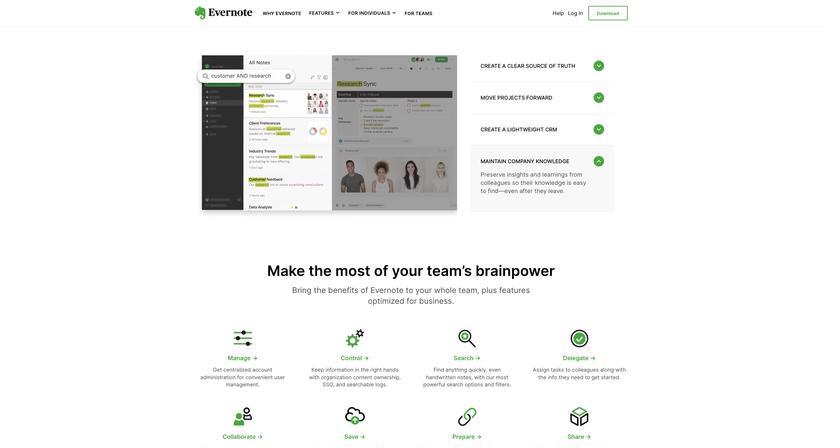 Task type: locate. For each thing, give the bounding box(es) containing it.
2 horizontal spatial with
[[615, 367, 626, 374]]

preserve
[[481, 171, 505, 178]]

for left teams on the top
[[405, 11, 414, 16]]

share
[[568, 434, 584, 441]]

from
[[570, 171, 582, 178]]

1 vertical spatial most
[[496, 374, 508, 381]]

evernote right why
[[276, 11, 301, 16]]

log in link
[[568, 10, 583, 16]]

brainpower
[[476, 262, 555, 280]]

to down preserve
[[481, 188, 486, 195]]

colleagues inside preserve insights and learnings from colleagues so their knowledge is easy to find—even after they leave.
[[481, 180, 511, 187]]

0 horizontal spatial of
[[361, 286, 368, 295]]

→ up account
[[252, 355, 258, 362]]

1 horizontal spatial for
[[407, 297, 417, 306]]

keep
[[312, 367, 324, 374]]

find
[[434, 367, 444, 374]]

options
[[465, 382, 483, 388]]

1 a from the top
[[502, 63, 506, 69]]

→ right collaborate
[[257, 434, 263, 441]]

0 vertical spatial most
[[335, 262, 371, 280]]

started.
[[601, 374, 621, 381]]

in up content
[[355, 367, 359, 374]]

with
[[615, 367, 626, 374], [309, 374, 320, 381], [474, 374, 485, 381]]

make
[[267, 262, 305, 280]]

0 horizontal spatial colleagues
[[481, 180, 511, 187]]

so
[[512, 180, 519, 187]]

maintain company knowledge
[[481, 158, 570, 165]]

create left the clear
[[481, 63, 501, 69]]

→ right control
[[364, 355, 369, 362]]

link icon image
[[457, 407, 478, 428]]

0 horizontal spatial for
[[348, 10, 358, 16]]

after
[[520, 188, 533, 195]]

0 horizontal spatial with
[[309, 374, 320, 381]]

0 vertical spatial a
[[502, 63, 506, 69]]

→ for control →
[[364, 355, 369, 362]]

control → link
[[307, 355, 403, 363]]

upload cloud icon image
[[345, 407, 366, 428]]

1 horizontal spatial of
[[374, 262, 388, 280]]

→ right save
[[360, 434, 366, 441]]

centralized
[[223, 367, 251, 374]]

knowledge
[[536, 158, 570, 165]]

1 vertical spatial they
[[559, 374, 570, 381]]

help link
[[553, 10, 564, 16]]

→
[[252, 355, 258, 362], [364, 355, 369, 362], [475, 355, 481, 362], [590, 355, 596, 362], [257, 434, 263, 441], [360, 434, 366, 441], [476, 434, 482, 441], [586, 434, 591, 441]]

share → link
[[532, 433, 627, 442]]

square icon image
[[569, 407, 590, 428]]

1 horizontal spatial they
[[559, 374, 570, 381]]

evernote
[[276, 11, 301, 16], [370, 286, 404, 295]]

get
[[369, 12, 381, 22], [592, 374, 600, 381]]

optimized
[[368, 297, 405, 306]]

create a clear source of truth
[[481, 63, 575, 69]]

most inside find anything quickly, even handwritten notes, with our most powerful search options and filters.
[[496, 374, 508, 381]]

with inside find anything quickly, even handwritten notes, with our most powerful search options and filters.
[[474, 374, 485, 381]]

maintain
[[481, 158, 506, 165]]

1 vertical spatial your
[[416, 286, 432, 295]]

create for create a clear source of truth
[[481, 63, 501, 69]]

0 vertical spatial in
[[579, 10, 583, 16]]

in
[[579, 10, 583, 16], [355, 367, 359, 374]]

create
[[481, 63, 501, 69], [481, 126, 501, 133]]

is
[[567, 180, 572, 187]]

our
[[486, 374, 495, 381]]

and
[[423, 12, 436, 22], [530, 171, 541, 178], [336, 382, 345, 388], [485, 382, 494, 388]]

delegate →
[[563, 355, 596, 362]]

they down tasks
[[559, 374, 570, 381]]

they
[[535, 188, 547, 195], [559, 374, 570, 381]]

1 vertical spatial get
[[592, 374, 600, 381]]

of up optimized
[[374, 262, 388, 280]]

organized
[[383, 12, 420, 22]]

0 horizontal spatial they
[[535, 188, 547, 195]]

a
[[502, 63, 506, 69], [502, 126, 506, 133]]

with up 'started.'
[[615, 367, 626, 374]]

why evernote link
[[263, 10, 301, 16]]

download link
[[589, 6, 628, 20]]

→ for share →
[[586, 434, 591, 441]]

their
[[521, 180, 533, 187]]

manage
[[228, 355, 251, 362]]

1 vertical spatial a
[[502, 126, 506, 133]]

user
[[274, 374, 285, 381]]

efficiently.
[[480, 12, 519, 22]]

with down keep on the bottom of page
[[309, 374, 320, 381]]

0 horizontal spatial most
[[335, 262, 371, 280]]

1 vertical spatial create
[[481, 126, 501, 133]]

benefits
[[328, 286, 359, 295]]

→ up quickly, on the bottom
[[475, 355, 481, 362]]

→ right delegate
[[590, 355, 596, 362]]

0 vertical spatial create
[[481, 63, 501, 69]]

get left organized
[[369, 12, 381, 22]]

0 vertical spatial for
[[407, 297, 417, 306]]

most up the filters.
[[496, 374, 508, 381]]

and left the work
[[423, 12, 436, 22]]

the inside assign tasks to colleagues along with the info they need to get started.
[[538, 374, 547, 381]]

bring
[[292, 286, 312, 295]]

1 vertical spatial of
[[361, 286, 368, 295]]

of right benefits
[[361, 286, 368, 295]]

your up bring the benefits of evernote to your whole team, plus features optimized for business.
[[392, 262, 423, 280]]

with down quickly, on the bottom
[[474, 374, 485, 381]]

individuals
[[359, 10, 390, 16]]

1 vertical spatial in
[[355, 367, 359, 374]]

a left the clear
[[502, 63, 506, 69]]

move
[[481, 94, 496, 101]]

of
[[374, 262, 388, 280], [361, 286, 368, 295]]

a for lightweight
[[502, 126, 506, 133]]

2 a from the top
[[502, 126, 506, 133]]

1 horizontal spatial with
[[474, 374, 485, 381]]

colleagues down preserve
[[481, 180, 511, 187]]

ownership,
[[374, 374, 401, 381]]

projects
[[498, 94, 525, 101]]

and down organization
[[336, 382, 345, 388]]

to right the need
[[585, 374, 590, 381]]

→ inside 'link'
[[475, 355, 481, 362]]

insights
[[507, 171, 529, 178]]

most
[[335, 262, 371, 280], [496, 374, 508, 381]]

more
[[459, 12, 478, 22]]

1 vertical spatial evernote
[[370, 286, 404, 295]]

get inside assign tasks to colleagues along with the info they need to get started.
[[592, 374, 600, 381]]

for inside for teams link
[[405, 11, 414, 16]]

0 vertical spatial your
[[392, 262, 423, 280]]

most up benefits
[[335, 262, 371, 280]]

they down knowledge
[[535, 188, 547, 195]]

for up the management.
[[237, 374, 244, 381]]

1 vertical spatial colleagues
[[572, 367, 599, 374]]

tasks
[[551, 367, 564, 374]]

to
[[359, 12, 367, 22], [481, 188, 486, 195], [406, 286, 413, 295], [566, 367, 571, 374], [585, 374, 590, 381]]

why evernote
[[263, 11, 301, 16]]

a left lightweight
[[502, 126, 506, 133]]

 image
[[194, 41, 457, 221]]

with inside assign tasks to colleagues along with the info they need to get started.
[[615, 367, 626, 374]]

the right bring
[[314, 286, 326, 295]]

→ right share
[[586, 434, 591, 441]]

manage → link
[[195, 355, 290, 363]]

colleagues
[[481, 180, 511, 187], [572, 367, 599, 374]]

0 horizontal spatial for
[[237, 374, 244, 381]]

for left individuals
[[348, 10, 358, 16]]

colleagues inside assign tasks to colleagues along with the info they need to get started.
[[572, 367, 599, 374]]

1 horizontal spatial most
[[496, 374, 508, 381]]

for inside button
[[348, 10, 358, 16]]

the inside keep information in the right hands with organization content ownership, sso, and searchable logs.
[[361, 367, 369, 374]]

business.
[[419, 297, 454, 306]]

1 horizontal spatial get
[[592, 374, 600, 381]]

they inside preserve insights and learnings from colleagues so their knowledge is easy to find—even after they leave.
[[535, 188, 547, 195]]

with inside keep information in the right hands with organization content ownership, sso, and searchable logs.
[[309, 374, 320, 381]]

leave.
[[549, 188, 565, 195]]

to down make the most of your team's brainpower
[[406, 286, 413, 295]]

prepare
[[453, 434, 475, 441]]

search
[[454, 355, 474, 362]]

for individuals
[[348, 10, 390, 16]]

evernote up optimized
[[370, 286, 404, 295]]

0 vertical spatial they
[[535, 188, 547, 195]]

0 horizontal spatial in
[[355, 367, 359, 374]]

your up business.
[[416, 286, 432, 295]]

whole
[[434, 286, 456, 295]]

to right ways
[[359, 12, 367, 22]]

in right log
[[579, 10, 583, 16]]

→ for manage →
[[252, 355, 258, 362]]

→ right prepare
[[476, 434, 482, 441]]

2 create from the top
[[481, 126, 501, 133]]

handwritten
[[426, 374, 456, 381]]

0 vertical spatial get
[[369, 12, 381, 22]]

1 create from the top
[[481, 63, 501, 69]]

1 vertical spatial for
[[237, 374, 244, 381]]

settings icon image
[[232, 328, 253, 349]]

and down our
[[485, 382, 494, 388]]

ways
[[338, 12, 357, 22]]

of inside bring the benefits of evernote to your whole team, plus features optimized for business.
[[361, 286, 368, 295]]

and inside keep information in the right hands with organization content ownership, sso, and searchable logs.
[[336, 382, 345, 388]]

notes,
[[457, 374, 473, 381]]

1 horizontal spatial colleagues
[[572, 367, 599, 374]]

the inside bring the benefits of evernote to your whole team, plus features optimized for business.
[[314, 286, 326, 295]]

0 vertical spatial colleagues
[[481, 180, 511, 187]]

find—even
[[488, 188, 518, 195]]

and up their
[[530, 171, 541, 178]]

0 vertical spatial of
[[374, 262, 388, 280]]

the up content
[[361, 367, 369, 374]]

get left 'started.'
[[592, 374, 600, 381]]

delegate
[[563, 355, 589, 362]]

for left business.
[[407, 297, 417, 306]]

create down 'move' on the right top
[[481, 126, 501, 133]]

truth
[[557, 63, 575, 69]]

1 horizontal spatial evernote
[[370, 286, 404, 295]]

powerful
[[423, 382, 445, 388]]

the down assign
[[538, 374, 547, 381]]

colleagues up the need
[[572, 367, 599, 374]]

0 horizontal spatial evernote
[[276, 11, 301, 16]]

1 horizontal spatial in
[[579, 10, 583, 16]]

and inside find anything quickly, even handwritten notes, with our most powerful search options and filters.
[[485, 382, 494, 388]]

1 horizontal spatial for
[[405, 11, 414, 16]]



Task type: describe. For each thing, give the bounding box(es) containing it.
info
[[548, 374, 557, 381]]

the up bring
[[309, 262, 332, 280]]

help
[[553, 10, 564, 16]]

to right tasks
[[566, 367, 571, 374]]

they inside assign tasks to colleagues along with the info they need to get started.
[[559, 374, 570, 381]]

along
[[600, 367, 614, 374]]

crm
[[545, 126, 557, 133]]

features
[[309, 10, 334, 16]]

0 horizontal spatial get
[[369, 12, 381, 22]]

features button
[[309, 10, 341, 16]]

with for search →
[[474, 374, 485, 381]]

save
[[345, 434, 358, 441]]

to inside bring the benefits of evernote to your whole team, plus features optimized for business.
[[406, 286, 413, 295]]

in inside keep information in the right hands with organization content ownership, sso, and searchable logs.
[[355, 367, 359, 374]]

filters.
[[496, 382, 511, 388]]

prepare → link
[[420, 433, 515, 442]]

anything
[[446, 367, 467, 374]]

features
[[499, 286, 530, 295]]

for for for teams
[[405, 11, 414, 16]]

search icon image
[[457, 328, 478, 349]]

for for for individuals
[[348, 10, 358, 16]]

content
[[353, 374, 372, 381]]

create a lightweight crm
[[481, 126, 557, 133]]

share →
[[568, 434, 591, 441]]

a for clear
[[502, 63, 506, 69]]

log
[[568, 10, 577, 16]]

team's
[[427, 262, 472, 280]]

for inside get centralized account administration for convenient user management.
[[237, 374, 244, 381]]

learnings
[[543, 171, 568, 178]]

manage →
[[228, 355, 258, 362]]

control
[[341, 355, 362, 362]]

assign tasks to colleagues along with the info they need to get started.
[[533, 367, 626, 381]]

of for your
[[374, 262, 388, 280]]

preserve insights and learnings from colleagues so their knowledge is easy to find—even after they leave.
[[481, 171, 586, 195]]

get
[[213, 367, 222, 374]]

and inside preserve insights and learnings from colleagues so their knowledge is easy to find—even after they leave.
[[530, 171, 541, 178]]

→ for save →
[[360, 434, 366, 441]]

delegate → link
[[532, 355, 627, 363]]

discover
[[303, 12, 336, 22]]

evernote inside bring the benefits of evernote to your whole team, plus features optimized for business.
[[370, 286, 404, 295]]

of for evernote
[[361, 286, 368, 295]]

download
[[597, 10, 619, 16]]

collaborate
[[223, 434, 256, 441]]

0 vertical spatial evernote
[[276, 11, 301, 16]]

convenient
[[246, 374, 273, 381]]

keep information in the right hands with organization content ownership, sso, and searchable logs.
[[309, 367, 401, 388]]

plus
[[482, 286, 497, 295]]

easy
[[573, 180, 586, 187]]

discover ways to get organized and work more efficiently.
[[303, 12, 519, 22]]

hands
[[383, 367, 399, 374]]

create for create a lightweight crm
[[481, 126, 501, 133]]

team,
[[459, 286, 480, 295]]

collaborate → link
[[195, 433, 290, 442]]

need
[[571, 374, 584, 381]]

→ for delegate →
[[590, 355, 596, 362]]

information
[[326, 367, 354, 374]]

even
[[489, 367, 501, 374]]

teams
[[416, 11, 433, 16]]

get centralized account administration for convenient user management.
[[200, 367, 285, 388]]

to inside preserve insights and learnings from colleagues so their knowledge is easy to find—even after they leave.
[[481, 188, 486, 195]]

evernote logo image
[[194, 7, 252, 20]]

knowledge
[[535, 180, 565, 187]]

move projects forward
[[481, 94, 553, 101]]

save →
[[345, 434, 366, 441]]

log in
[[568, 10, 583, 16]]

forward
[[526, 94, 553, 101]]

for teams link
[[405, 10, 433, 16]]

→ for collaborate →
[[257, 434, 263, 441]]

searchable
[[347, 382, 374, 388]]

for teams
[[405, 11, 433, 16]]

bring the benefits of evernote to your whole team, plus features optimized for business.
[[292, 286, 530, 306]]

save → link
[[307, 433, 403, 442]]

with for control →
[[309, 374, 320, 381]]

for inside bring the benefits of evernote to your whole team, plus features optimized for business.
[[407, 297, 417, 306]]

your inside bring the benefits of evernote to your whole team, plus features optimized for business.
[[416, 286, 432, 295]]

search →
[[454, 355, 481, 362]]

right
[[370, 367, 382, 374]]

why
[[263, 11, 274, 16]]

collaborate →
[[223, 434, 263, 441]]

administration
[[200, 374, 236, 381]]

assign
[[533, 367, 550, 374]]

checkmark icon image
[[569, 328, 590, 349]]

find anything quickly, even handwritten notes, with our most powerful search options and filters.
[[423, 367, 511, 388]]

→ for prepare →
[[476, 434, 482, 441]]

gears icon image
[[345, 328, 366, 349]]

search → link
[[420, 355, 515, 363]]

sso,
[[323, 382, 335, 388]]

account
[[252, 367, 272, 374]]

delegate icon image
[[232, 407, 253, 428]]

logs.
[[376, 382, 387, 388]]

organization
[[321, 374, 352, 381]]

prepare →
[[453, 434, 482, 441]]

search
[[447, 382, 463, 388]]

for individuals button
[[348, 10, 397, 16]]

control →
[[341, 355, 369, 362]]

→ for search →
[[475, 355, 481, 362]]

company
[[508, 158, 535, 165]]

clear
[[507, 63, 524, 69]]



Task type: vqa. For each thing, say whether or not it's contained in the screenshot.
the of in the Bring the benefits of Evernote to your whole team, plus features optimized for business.
yes



